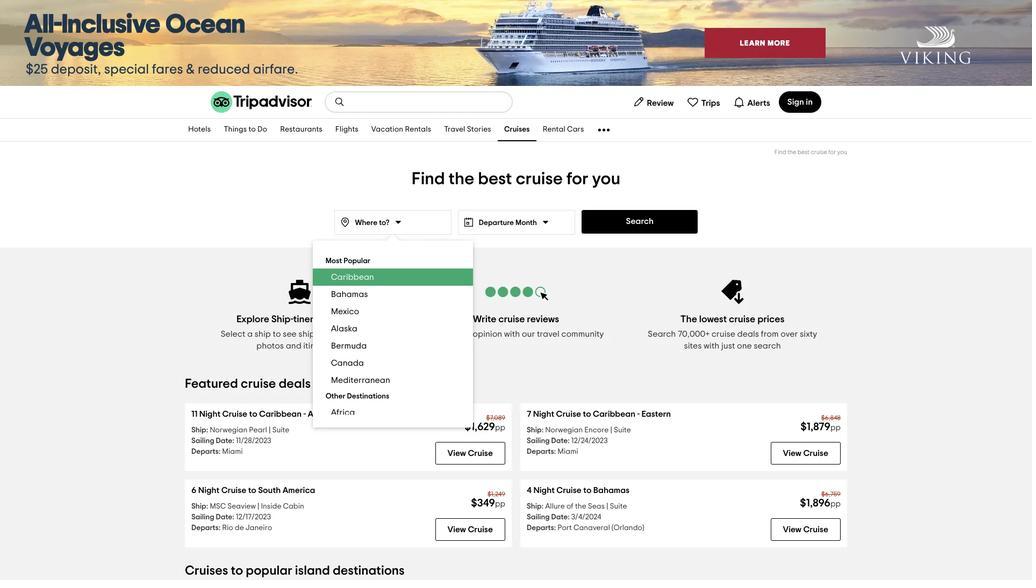 Task type: vqa. For each thing, say whether or not it's contained in the screenshot.


Task type: locate. For each thing, give the bounding box(es) containing it.
1 vertical spatial find the best cruise for you
[[412, 171, 621, 188]]

inside
[[261, 503, 282, 511]]

caribbean up pearl
[[259, 410, 302, 419]]

pp inside $6,759 $1,896 pp
[[831, 501, 841, 509]]

to left the see
[[273, 330, 281, 339]]

- left all
[[304, 410, 306, 419]]

date: left 12/24/2023
[[552, 438, 570, 445]]

most
[[326, 258, 342, 265]]

0 horizontal spatial caribbean
[[259, 410, 302, 419]]

0 horizontal spatial the
[[449, 171, 475, 188]]

canada
[[331, 359, 364, 368]]

1 horizontal spatial find the best cruise for you
[[775, 150, 848, 155]]

bermuda
[[331, 342, 367, 351]]

miami
[[222, 449, 243, 456], [558, 449, 579, 456]]

: inside 'ship : norwegian pearl | suite sailing date: 11/28/2023 departs: miami'
[[206, 427, 208, 435]]

0 horizontal spatial ship
[[255, 330, 271, 339]]

sailing inside ship : allure of the seas | suite sailing date: 3/4/2024 departs: port canaveral (orlando)
[[527, 514, 550, 522]]

pp down $6,759
[[831, 501, 841, 509]]

norwegian up 11/28/2023
[[210, 427, 248, 435]]

departs: inside ship : msc seaview | inside cabin sailing date: 12/17/2023 departs: rio de janeiro
[[191, 525, 221, 533]]

pp inside the $7,089 $1,629 pp
[[495, 424, 506, 432]]

write cruise reviews share your opinion with our travel community
[[428, 315, 604, 339]]

cruise
[[811, 150, 828, 155], [516, 171, 563, 188], [499, 315, 525, 325], [729, 315, 756, 325], [712, 330, 736, 339], [241, 378, 276, 391]]

sailing down msc
[[191, 514, 214, 522]]

sign in link
[[779, 91, 822, 113]]

pp
[[495, 424, 506, 432], [831, 424, 841, 432], [495, 501, 506, 509], [831, 501, 841, 509]]

| right pearl
[[269, 427, 271, 435]]

- left 'eastern'
[[638, 410, 640, 419]]

0 horizontal spatial find the best cruise for you
[[412, 171, 621, 188]]

from
[[761, 330, 779, 339]]

the
[[788, 150, 797, 155], [449, 171, 475, 188], [576, 503, 587, 511]]

11 night cruise to caribbean - all
[[191, 410, 318, 419]]

caribbean up encore
[[593, 410, 636, 419]]

norwegian up 12/24/2023
[[546, 427, 583, 435]]

suite right pearl
[[272, 427, 290, 435]]

featured
[[185, 378, 238, 391]]

1 miami from the left
[[222, 449, 243, 456]]

1 vertical spatial best
[[478, 171, 512, 188]]

view cruise down the $1,629
[[448, 450, 493, 458]]

ship inside ship : norwegian encore | suite sailing date: 12/24/2023 departs: miami
[[527, 427, 542, 435]]

ship down 6
[[191, 503, 206, 511]]

miami for $1,879
[[558, 449, 579, 456]]

$1,629
[[465, 422, 495, 433]]

rental cars link
[[537, 119, 591, 141]]

all
[[308, 410, 318, 419]]

0 vertical spatial you
[[838, 150, 848, 155]]

1 horizontal spatial cruises
[[504, 126, 530, 134]]

| up 12/17/2023
[[258, 503, 259, 511]]

: for $1,879
[[542, 427, 544, 435]]

2 miami from the left
[[558, 449, 579, 456]]

0 vertical spatial for
[[829, 150, 837, 155]]

caribbean
[[331, 273, 374, 282], [259, 410, 302, 419], [593, 410, 636, 419]]

miami down 11/28/2023
[[222, 449, 243, 456]]

deals up the 'one'
[[738, 330, 760, 339]]

1 vertical spatial cruises
[[185, 565, 228, 578]]

1 vertical spatial the
[[449, 171, 475, 188]]

cruise up our
[[499, 315, 525, 325]]

pp down the $7,089
[[495, 424, 506, 432]]

prices
[[758, 315, 785, 325]]

0 vertical spatial best
[[798, 150, 810, 155]]

departs: inside ship : allure of the seas | suite sailing date: 3/4/2024 departs: port canaveral (orlando)
[[527, 525, 556, 533]]

70,000+
[[678, 330, 710, 339]]

| right encore
[[611, 427, 613, 435]]

| for $1,879
[[611, 427, 613, 435]]

reviews
[[527, 315, 560, 325]]

cruise down "$1,879"
[[804, 450, 829, 458]]

| inside ship : msc seaview | inside cabin sailing date: 12/17/2023 departs: rio de janeiro
[[258, 503, 259, 511]]

find
[[775, 150, 787, 155], [412, 171, 445, 188]]

cruise up of
[[557, 487, 582, 495]]

1 horizontal spatial -
[[638, 410, 640, 419]]

caribbean down popular
[[331, 273, 374, 282]]

hotels
[[188, 126, 211, 134]]

cruises link
[[498, 119, 537, 141]]

norwegian for $1,629
[[210, 427, 248, 435]]

month
[[516, 219, 537, 227]]

pp inside $1,249 $349 pp
[[495, 501, 506, 509]]

with left just
[[704, 342, 720, 351]]

1 - from the left
[[304, 410, 306, 419]]

restaurants link
[[274, 119, 329, 141]]

1 vertical spatial you
[[592, 171, 621, 188]]

0 horizontal spatial miami
[[222, 449, 243, 456]]

2 norwegian from the left
[[546, 427, 583, 435]]

write
[[473, 315, 497, 325]]

miami inside 'ship : norwegian pearl | suite sailing date: 11/28/2023 departs: miami'
[[222, 449, 243, 456]]

search inside the lowest cruise prices search 70,000+ cruise deals from over sixty sites with just one search
[[648, 330, 676, 339]]

find the best cruise for you up departure month
[[412, 171, 621, 188]]

: inside ship : msc seaview | inside cabin sailing date: 12/17/2023 departs: rio de janeiro
[[206, 503, 208, 511]]

ship inside 'ship : norwegian pearl | suite sailing date: 11/28/2023 departs: miami'
[[191, 427, 206, 435]]

date: inside 'ship : norwegian pearl | suite sailing date: 11/28/2023 departs: miami'
[[216, 438, 234, 445]]

(orlando)
[[612, 525, 645, 533]]

night right "4"
[[534, 487, 555, 495]]

view cruise down $1,896
[[783, 526, 829, 535]]

1 horizontal spatial you
[[838, 150, 848, 155]]

the down travel stories link at the top of page
[[449, 171, 475, 188]]

2 vertical spatial the
[[576, 503, 587, 511]]

best up departure
[[478, 171, 512, 188]]

ship down "4"
[[527, 503, 542, 511]]

1 horizontal spatial norwegian
[[546, 427, 583, 435]]

view
[[448, 450, 466, 458], [783, 450, 802, 458], [448, 526, 466, 535], [783, 526, 802, 535]]

miami down 12/24/2023
[[558, 449, 579, 456]]

view cruise down $349
[[448, 526, 493, 535]]

ship for $1,879
[[527, 427, 542, 435]]

departs: down 7
[[527, 449, 556, 456]]

departs: left port
[[527, 525, 556, 533]]

date: up rio at left bottom
[[216, 514, 234, 522]]

deals up all
[[279, 378, 311, 391]]

view cruise
[[448, 450, 493, 458], [783, 450, 829, 458], [448, 526, 493, 535], [783, 526, 829, 535]]

None search field
[[326, 93, 512, 112]]

most popular
[[326, 258, 371, 265]]

with left our
[[504, 330, 520, 339]]

to up pearl
[[249, 410, 257, 419]]

cruise up just
[[712, 330, 736, 339]]

norwegian inside ship : norwegian encore | suite sailing date: 12/24/2023 departs: miami
[[546, 427, 583, 435]]

search
[[754, 342, 782, 351]]

sailing down allure
[[527, 514, 550, 522]]

suite inside 'ship : norwegian pearl | suite sailing date: 11/28/2023 departs: miami'
[[272, 427, 290, 435]]

ship inside ship : allure of the seas | suite sailing date: 3/4/2024 departs: port canaveral (orlando)
[[527, 503, 542, 511]]

0 horizontal spatial with
[[504, 330, 520, 339]]

departs: down 11
[[191, 449, 221, 456]]

: inside ship : allure of the seas | suite sailing date: 3/4/2024 departs: port canaveral (orlando)
[[542, 503, 544, 511]]

suite
[[272, 427, 290, 435], [614, 427, 631, 435], [610, 503, 627, 511]]

suite right encore
[[614, 427, 631, 435]]

0 horizontal spatial best
[[478, 171, 512, 188]]

| inside ship : norwegian encore | suite sailing date: 12/24/2023 departs: miami
[[611, 427, 613, 435]]

sailing down 7
[[527, 438, 550, 445]]

our
[[522, 330, 535, 339]]

ship right a
[[255, 330, 271, 339]]

1 horizontal spatial miami
[[558, 449, 579, 456]]

eastern
[[642, 410, 671, 419]]

pp down $6,848
[[831, 424, 841, 432]]

: for $349
[[206, 503, 208, 511]]

0 horizontal spatial norwegian
[[210, 427, 248, 435]]

janeiro
[[246, 525, 272, 533]]

the down sign
[[788, 150, 797, 155]]

view cruise down "$1,879"
[[783, 450, 829, 458]]

date: left 11/28/2023
[[216, 438, 234, 445]]

ship : msc seaview | inside cabin sailing date: 12/17/2023 departs: rio de janeiro
[[191, 503, 304, 533]]

where
[[355, 219, 378, 227]]

departs: inside ship : norwegian encore | suite sailing date: 12/24/2023 departs: miami
[[527, 449, 556, 456]]

find the best cruise for you
[[775, 150, 848, 155], [412, 171, 621, 188]]

advertisement region
[[0, 0, 1033, 86]]

1 horizontal spatial ship
[[299, 330, 315, 339]]

0 horizontal spatial -
[[304, 410, 306, 419]]

departs: left rio at left bottom
[[191, 525, 221, 533]]

0 vertical spatial with
[[504, 330, 520, 339]]

1 horizontal spatial deals
[[738, 330, 760, 339]]

cruises down rio at left bottom
[[185, 565, 228, 578]]

night for $1,896
[[534, 487, 555, 495]]

trips
[[702, 99, 721, 107]]

: for $1,896
[[542, 503, 544, 511]]

destinations
[[347, 393, 390, 401]]

suite for $1,879
[[614, 427, 631, 435]]

night for $1,629
[[199, 410, 221, 419]]

6
[[191, 487, 197, 495]]

in
[[807, 98, 813, 107]]

cruise inside write cruise reviews share your opinion with our travel community
[[499, 315, 525, 325]]

and
[[286, 342, 302, 351]]

itineraries
[[304, 342, 343, 351]]

night
[[199, 410, 221, 419], [533, 410, 555, 419], [198, 487, 220, 495], [534, 487, 555, 495]]

suite right seas
[[610, 503, 627, 511]]

best down sign in link
[[798, 150, 810, 155]]

0 vertical spatial search
[[626, 217, 654, 226]]

ship for $349
[[191, 503, 206, 511]]

: inside ship : norwegian encore | suite sailing date: 12/24/2023 departs: miami
[[542, 427, 544, 435]]

cruise down $1,896
[[804, 526, 829, 535]]

cruise up seaview
[[221, 487, 246, 495]]

- for $1,629
[[304, 410, 306, 419]]

1 horizontal spatial for
[[829, 150, 837, 155]]

1 horizontal spatial the
[[576, 503, 587, 511]]

sailing
[[191, 438, 214, 445], [527, 438, 550, 445], [191, 514, 214, 522], [527, 514, 550, 522]]

0 vertical spatial find
[[775, 150, 787, 155]]

0 horizontal spatial bahamas
[[331, 290, 368, 299]]

$6,759 $1,896 pp
[[801, 492, 841, 509]]

sailing inside 'ship : norwegian pearl | suite sailing date: 11/28/2023 departs: miami'
[[191, 438, 214, 445]]

pp inside the $6,848 $1,879 pp
[[831, 424, 841, 432]]

other destinations
[[326, 393, 390, 401]]

to inside explore ship‑tinerary™ pages select a ship to see ship details, reviews, photos and itineraries
[[273, 330, 281, 339]]

1 vertical spatial with
[[704, 342, 720, 351]]

vacation rentals
[[372, 126, 431, 134]]

cruises left rental
[[504, 126, 530, 134]]

1 vertical spatial deals
[[279, 378, 311, 391]]

0 horizontal spatial for
[[567, 171, 589, 188]]

miami inside ship : norwegian encore | suite sailing date: 12/24/2023 departs: miami
[[558, 449, 579, 456]]

2 horizontal spatial caribbean
[[593, 410, 636, 419]]

cruises
[[504, 126, 530, 134], [185, 565, 228, 578]]

$6,848 $1,879 pp
[[801, 415, 841, 433]]

view cruise for $1,896
[[783, 526, 829, 535]]

view for $1,879
[[783, 450, 802, 458]]

1 horizontal spatial find
[[775, 150, 787, 155]]

ship down ship‑tinerary™
[[299, 330, 315, 339]]

departure month
[[479, 219, 537, 227]]

pp down '$1,249'
[[495, 501, 506, 509]]

miami for $1,629
[[222, 449, 243, 456]]

date: up port
[[552, 514, 570, 522]]

night right 6
[[198, 487, 220, 495]]

cruise up month
[[516, 171, 563, 188]]

date: inside ship : norwegian encore | suite sailing date: 12/24/2023 departs: miami
[[552, 438, 570, 445]]

view cruise for $349
[[448, 526, 493, 535]]

1 horizontal spatial with
[[704, 342, 720, 351]]

| for $349
[[258, 503, 259, 511]]

| inside 'ship : norwegian pearl | suite sailing date: 11/28/2023 departs: miami'
[[269, 427, 271, 435]]

1 vertical spatial bahamas
[[594, 487, 630, 495]]

rental
[[543, 126, 566, 134]]

ship
[[255, 330, 271, 339], [299, 330, 315, 339]]

norwegian inside 'ship : norwegian pearl | suite sailing date: 11/28/2023 departs: miami'
[[210, 427, 248, 435]]

pearl
[[249, 427, 267, 435]]

1 vertical spatial for
[[567, 171, 589, 188]]

|
[[269, 427, 271, 435], [611, 427, 613, 435], [258, 503, 259, 511], [607, 503, 609, 511]]

2 horizontal spatial the
[[788, 150, 797, 155]]

0 vertical spatial cruises
[[504, 126, 530, 134]]

over
[[781, 330, 799, 339]]

the right of
[[576, 503, 587, 511]]

| for $1,629
[[269, 427, 271, 435]]

port
[[558, 525, 572, 533]]

bahamas up mexico
[[331, 290, 368, 299]]

2 - from the left
[[638, 410, 640, 419]]

ship down 7
[[527, 427, 542, 435]]

suite inside ship : norwegian encore | suite sailing date: 12/24/2023 departs: miami
[[614, 427, 631, 435]]

things to do link
[[217, 119, 274, 141]]

caribbean for $1,879
[[593, 410, 636, 419]]

0 horizontal spatial cruises
[[185, 565, 228, 578]]

norwegian
[[210, 427, 248, 435], [546, 427, 583, 435]]

pp for $1,629
[[495, 424, 506, 432]]

to
[[249, 126, 256, 134], [273, 330, 281, 339], [249, 410, 257, 419], [583, 410, 592, 419], [248, 487, 256, 495], [584, 487, 592, 495], [231, 565, 243, 578]]

- for $1,879
[[638, 410, 640, 419]]

travel stories link
[[438, 119, 498, 141]]

view cruise for $1,629
[[448, 450, 493, 458]]

with
[[504, 330, 520, 339], [704, 342, 720, 351]]

1 norwegian from the left
[[210, 427, 248, 435]]

1 vertical spatial search
[[648, 330, 676, 339]]

0 horizontal spatial find
[[412, 171, 445, 188]]

alerts link
[[729, 91, 775, 113]]

encore
[[585, 427, 609, 435]]

ship inside ship : msc seaview | inside cabin sailing date: 12/17/2023 departs: rio de janeiro
[[191, 503, 206, 511]]

details,
[[317, 330, 346, 339]]

find the best cruise for you down the 'in'
[[775, 150, 848, 155]]

night right 7
[[533, 410, 555, 419]]

cruise up 'ship : norwegian pearl | suite sailing date: 11/28/2023 departs: miami'
[[222, 410, 248, 419]]

ship down 11
[[191, 427, 206, 435]]

other
[[326, 393, 346, 401]]

view for $349
[[448, 526, 466, 535]]

0 vertical spatial deals
[[738, 330, 760, 339]]

sailing down 11
[[191, 438, 214, 445]]

12/24/2023
[[572, 438, 608, 445]]

cruise down the 'in'
[[811, 150, 828, 155]]

0 horizontal spatial deals
[[279, 378, 311, 391]]

pp for $349
[[495, 501, 506, 509]]

| right seas
[[607, 503, 609, 511]]

bahamas up seas
[[594, 487, 630, 495]]

night right 11
[[199, 410, 221, 419]]

3/4/2024
[[572, 514, 602, 522]]



Task type: describe. For each thing, give the bounding box(es) containing it.
island
[[295, 565, 330, 578]]

rentals
[[405, 126, 431, 134]]

do
[[258, 126, 267, 134]]

popular
[[246, 565, 292, 578]]

cars
[[568, 126, 584, 134]]

share
[[428, 330, 452, 339]]

seaview
[[228, 503, 256, 511]]

ship for $1,629
[[191, 427, 206, 435]]

travel
[[537, 330, 560, 339]]

alerts
[[748, 99, 771, 107]]

cruises for cruises to popular island destinations
[[185, 565, 228, 578]]

night for $349
[[198, 487, 220, 495]]

the inside ship : allure of the seas | suite sailing date: 3/4/2024 departs: port canaveral (orlando)
[[576, 503, 587, 511]]

1 horizontal spatial best
[[798, 150, 810, 155]]

cruises to popular island destinations
[[185, 565, 405, 578]]

a
[[247, 330, 253, 339]]

view cruise for $1,879
[[783, 450, 829, 458]]

$1,879
[[801, 422, 831, 433]]

photos
[[257, 342, 284, 351]]

6 night cruise to south america
[[191, 487, 315, 495]]

vacation rentals link
[[365, 119, 438, 141]]

date: inside ship : msc seaview | inside cabin sailing date: 12/17/2023 departs: rio de janeiro
[[216, 514, 234, 522]]

reviews,
[[348, 330, 379, 339]]

caribbean for $1,629
[[259, 410, 302, 419]]

date: inside ship : allure of the seas | suite sailing date: 3/4/2024 departs: port canaveral (orlando)
[[552, 514, 570, 522]]

travel
[[444, 126, 466, 134]]

sailing inside ship : msc seaview | inside cabin sailing date: 12/17/2023 departs: rio de janeiro
[[191, 514, 214, 522]]

to left "do"
[[249, 126, 256, 134]]

2 ship from the left
[[299, 330, 315, 339]]

sixty
[[800, 330, 818, 339]]

pp for $1,879
[[831, 424, 841, 432]]

mediterranean
[[331, 377, 390, 385]]

pp for $1,896
[[831, 501, 841, 509]]

cruise up 11 night cruise to caribbean - all
[[241, 378, 276, 391]]

deals inside the lowest cruise prices search 70,000+ cruise deals from over sixty sites with just one search
[[738, 330, 760, 339]]

see
[[283, 330, 297, 339]]

explore
[[237, 315, 269, 325]]

$1,896
[[801, 499, 831, 509]]

0 horizontal spatial you
[[592, 171, 621, 188]]

0 vertical spatial the
[[788, 150, 797, 155]]

view for $1,629
[[448, 450, 466, 458]]

7
[[527, 410, 532, 419]]

travel stories
[[444, 126, 492, 134]]

ship : allure of the seas | suite sailing date: 3/4/2024 departs: port canaveral (orlando)
[[527, 503, 645, 533]]

suite for $1,629
[[272, 427, 290, 435]]

cruise up the 'one'
[[729, 315, 756, 325]]

stories
[[467, 126, 492, 134]]

canaveral
[[574, 525, 610, 533]]

sign in
[[788, 98, 813, 107]]

sign
[[788, 98, 805, 107]]

allure
[[546, 503, 565, 511]]

featured cruise deals
[[185, 378, 311, 391]]

review link
[[629, 91, 679, 113]]

$6,759
[[822, 492, 841, 498]]

to up encore
[[583, 410, 592, 419]]

departure
[[479, 219, 514, 227]]

pages
[[335, 315, 363, 325]]

1 horizontal spatial bahamas
[[594, 487, 630, 495]]

restaurants
[[280, 126, 323, 134]]

to left the south at the left
[[248, 487, 256, 495]]

opinion
[[473, 330, 503, 339]]

of
[[567, 503, 574, 511]]

departs: inside 'ship : norwegian pearl | suite sailing date: 11/28/2023 departs: miami'
[[191, 449, 221, 456]]

with inside write cruise reviews share your opinion with our travel community
[[504, 330, 520, 339]]

1 vertical spatial find
[[412, 171, 445, 188]]

flights link
[[329, 119, 365, 141]]

alaska
[[331, 325, 358, 334]]

$1,249 $349 pp
[[471, 492, 506, 509]]

cruise down $349
[[468, 526, 493, 535]]

11
[[191, 410, 198, 419]]

1 ship from the left
[[255, 330, 271, 339]]

seas
[[588, 503, 605, 511]]

$7,089
[[486, 415, 506, 422]]

ship : norwegian pearl | suite sailing date: 11/28/2023 departs: miami
[[191, 427, 290, 456]]

trips link
[[683, 91, 725, 113]]

review
[[647, 99, 674, 107]]

| inside ship : allure of the seas | suite sailing date: 3/4/2024 departs: port canaveral (orlando)
[[607, 503, 609, 511]]

0 vertical spatial find the best cruise for you
[[775, 150, 848, 155]]

norwegian for $1,879
[[546, 427, 583, 435]]

cruise down the $1,629
[[468, 450, 493, 458]]

$1,249
[[488, 492, 506, 498]]

: for $1,629
[[206, 427, 208, 435]]

south
[[258, 487, 281, 495]]

community
[[562, 330, 604, 339]]

view for $1,896
[[783, 526, 802, 535]]

the
[[681, 315, 698, 325]]

sites
[[684, 342, 702, 351]]

$6,848
[[822, 415, 841, 422]]

cruises for cruises
[[504, 126, 530, 134]]

12/17/2023
[[236, 514, 271, 522]]

destinations
[[333, 565, 405, 578]]

explore ship‑tinerary™ pages select a ship to see ship details, reviews, photos and itineraries
[[221, 315, 379, 351]]

sailing inside ship : norwegian encore | suite sailing date: 12/24/2023 departs: miami
[[527, 438, 550, 445]]

ship‑tinerary™
[[272, 315, 333, 325]]

to left popular at the bottom left
[[231, 565, 243, 578]]

0 vertical spatial bahamas
[[331, 290, 368, 299]]

suite inside ship : allure of the seas | suite sailing date: 3/4/2024 departs: port canaveral (orlando)
[[610, 503, 627, 511]]

popular
[[344, 258, 371, 265]]

rental cars
[[543, 126, 584, 134]]

tripadvisor image
[[211, 91, 312, 113]]

where to?
[[355, 219, 390, 227]]

1 horizontal spatial caribbean
[[331, 273, 374, 282]]

to up seas
[[584, 487, 592, 495]]

with inside the lowest cruise prices search 70,000+ cruise deals from over sixty sites with just one search
[[704, 342, 720, 351]]

cabin
[[283, 503, 304, 511]]

4
[[527, 487, 532, 495]]

ship for $1,896
[[527, 503, 542, 511]]

mexico
[[331, 308, 359, 316]]

america
[[283, 487, 315, 495]]

$7,089 $1,629 pp
[[465, 415, 506, 433]]

flights
[[336, 126, 359, 134]]

just
[[722, 342, 736, 351]]

cruise up ship : norwegian encore | suite sailing date: 12/24/2023 departs: miami
[[557, 410, 582, 419]]

night for $1,879
[[533, 410, 555, 419]]

search image
[[335, 97, 345, 108]]

msc
[[210, 503, 226, 511]]



